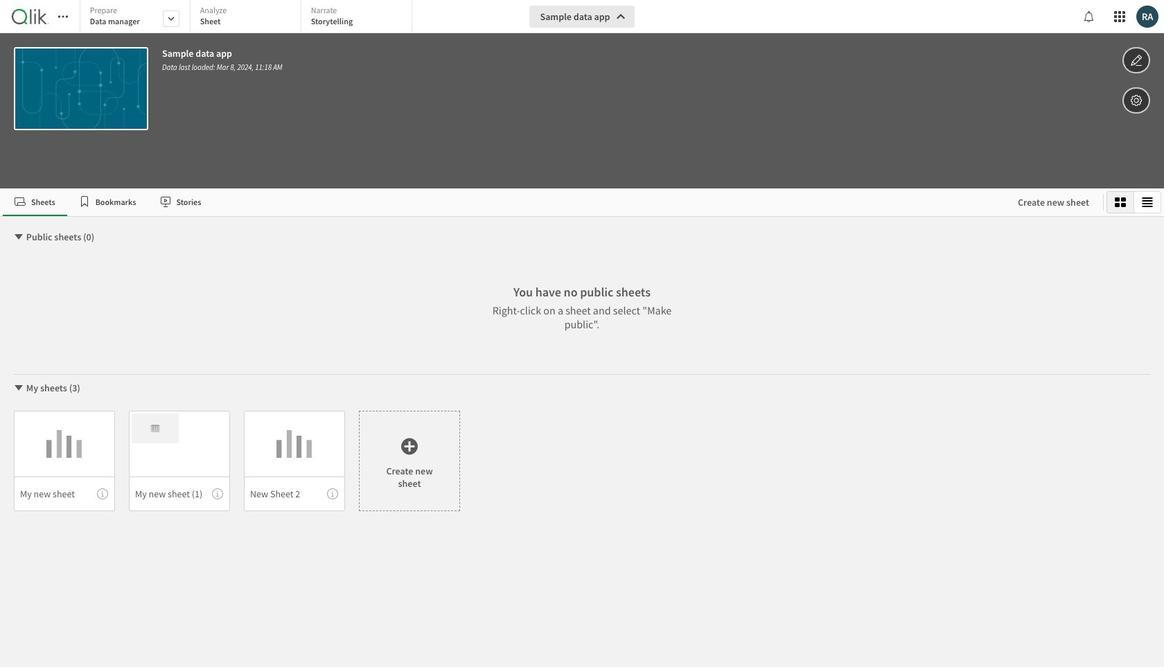 Task type: describe. For each thing, give the bounding box(es) containing it.
my new sheet sheet is selected. press the spacebar or enter key to open my new sheet sheet. use the right and left arrow keys to navigate. element
[[14, 411, 115, 512]]

app options image
[[1131, 92, 1143, 109]]

menu item for new sheet 2 sheet is selected. press the spacebar or enter key to open new sheet 2 sheet. use the right and left arrow keys to navigate. element
[[244, 477, 345, 512]]

new sheet 2 sheet is selected. press the spacebar or enter key to open new sheet 2 sheet. use the right and left arrow keys to navigate. element
[[244, 411, 345, 512]]

grid view image
[[1116, 197, 1127, 208]]

menu item for my new sheet sheet is selected. press the spacebar or enter key to open my new sheet sheet. use the right and left arrow keys to navigate. element
[[14, 477, 115, 512]]

my new sheet (1) sheet is selected. press the spacebar or enter key to open my new sheet (1) sheet. use the right and left arrow keys to navigate. element
[[129, 411, 230, 512]]

tooltip for my new sheet (1) sheet is selected. press the spacebar or enter key to open my new sheet (1) sheet. use the right and left arrow keys to navigate. "element"
[[212, 489, 223, 500]]

edit image
[[1131, 52, 1143, 69]]

0 vertical spatial tab list
[[80, 0, 417, 35]]

2 collapse image from the top
[[13, 383, 24, 394]]



Task type: vqa. For each thing, say whether or not it's contained in the screenshot.
List view icon
yes



Task type: locate. For each thing, give the bounding box(es) containing it.
menu item
[[14, 477, 115, 512], [129, 477, 230, 512], [244, 477, 345, 512]]

1 horizontal spatial tooltip
[[212, 489, 223, 500]]

0 horizontal spatial tooltip
[[97, 489, 108, 500]]

list view image
[[1143, 197, 1154, 208]]

2 tooltip from the left
[[212, 489, 223, 500]]

tab list
[[80, 0, 417, 35], [3, 189, 1005, 216]]

tooltip inside my new sheet (1) sheet is selected. press the spacebar or enter key to open my new sheet (1) sheet. use the right and left arrow keys to navigate. "element"
[[212, 489, 223, 500]]

tooltip for new sheet 2 sheet is selected. press the spacebar or enter key to open new sheet 2 sheet. use the right and left arrow keys to navigate. element
[[327, 489, 338, 500]]

collapse image
[[13, 232, 24, 243], [13, 383, 24, 394]]

1 vertical spatial collapse image
[[13, 383, 24, 394]]

toolbar
[[0, 0, 1165, 189]]

1 tooltip from the left
[[97, 489, 108, 500]]

3 menu item from the left
[[244, 477, 345, 512]]

2 horizontal spatial tooltip
[[327, 489, 338, 500]]

1 vertical spatial tab list
[[3, 189, 1005, 216]]

2 menu item from the left
[[129, 477, 230, 512]]

1 horizontal spatial menu item
[[129, 477, 230, 512]]

3 tooltip from the left
[[327, 489, 338, 500]]

tooltip
[[97, 489, 108, 500], [212, 489, 223, 500], [327, 489, 338, 500]]

application
[[0, 0, 1165, 668]]

1 collapse image from the top
[[13, 232, 24, 243]]

1 menu item from the left
[[14, 477, 115, 512]]

tooltip inside my new sheet sheet is selected. press the spacebar or enter key to open my new sheet sheet. use the right and left arrow keys to navigate. element
[[97, 489, 108, 500]]

group
[[1107, 191, 1162, 214]]

tooltip for my new sheet sheet is selected. press the spacebar or enter key to open my new sheet sheet. use the right and left arrow keys to navigate. element
[[97, 489, 108, 500]]

0 vertical spatial collapse image
[[13, 232, 24, 243]]

2 horizontal spatial menu item
[[244, 477, 345, 512]]

menu item for my new sheet (1) sheet is selected. press the spacebar or enter key to open my new sheet (1) sheet. use the right and left arrow keys to navigate. "element"
[[129, 477, 230, 512]]

0 horizontal spatial menu item
[[14, 477, 115, 512]]

tooltip inside new sheet 2 sheet is selected. press the spacebar or enter key to open new sheet 2 sheet. use the right and left arrow keys to navigate. element
[[327, 489, 338, 500]]



